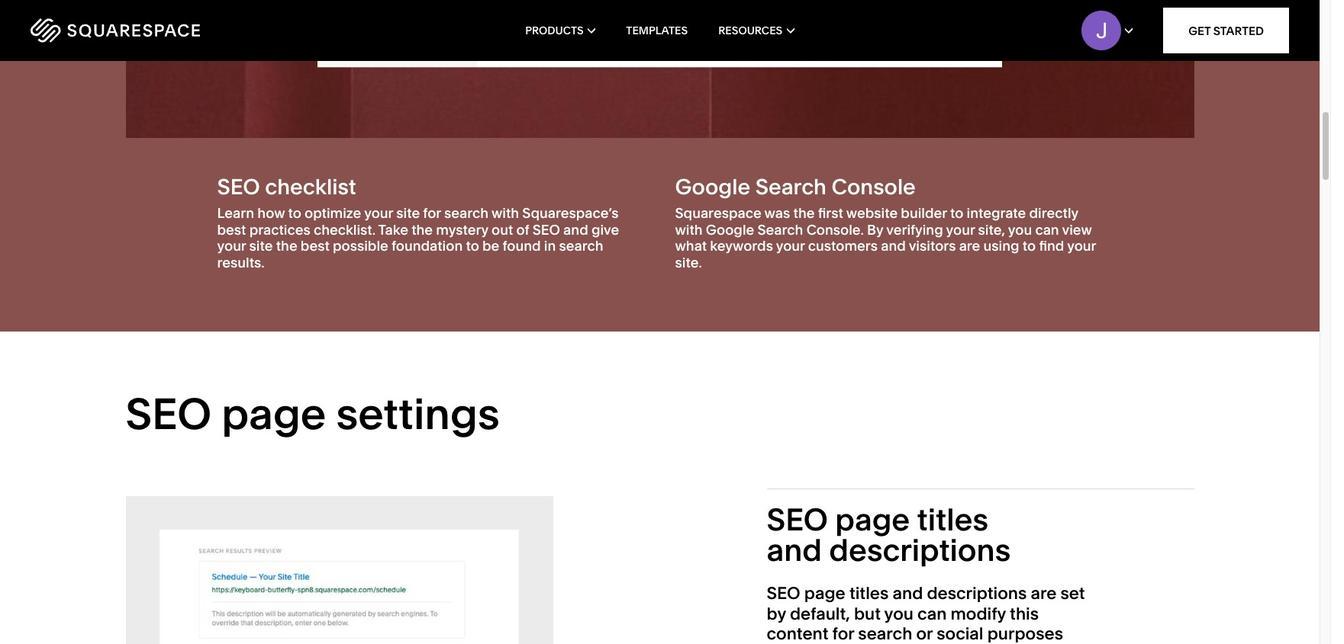 Task type: vqa. For each thing, say whether or not it's contained in the screenshot.
ADD VENTURA TO YOUR FAVORITES LIST IMAGE
no



Task type: describe. For each thing, give the bounding box(es) containing it.
seo for seo checklist learn how to optimize your site for search with squarespace's best practices checklist. take the mystery out of seo and give your site the best possible foundation to be found in search results.
[[217, 174, 260, 200]]

1 horizontal spatial content
[[985, 645, 1047, 645]]

descriptions for seo page titles and descriptions
[[829, 532, 1011, 570]]

possible
[[333, 237, 388, 255]]

the right take
[[411, 221, 433, 239]]

your down was
[[776, 237, 805, 255]]

of
[[516, 221, 529, 239]]

modify
[[951, 604, 1006, 625]]

are inside "google search console squarespace was the first website builder to integrate directly with google search console. by verifying your site, you can view what keywords your customers and visitors are using to find your site."
[[959, 237, 980, 255]]

give
[[591, 221, 619, 239]]

by
[[767, 604, 786, 625]]

google search console squarespace was the first website builder to integrate directly with google search console. by verifying your site, you can view what keywords your customers and visitors are using to find your site.
[[675, 174, 1096, 272]]

seo for seo page settings
[[126, 389, 211, 441]]

optimize
[[305, 205, 361, 222]]

builder
[[901, 205, 947, 222]]

0 vertical spatial search
[[755, 174, 827, 200]]

0 horizontal spatial search
[[444, 205, 489, 222]]

squarespace
[[675, 205, 761, 222]]

the inside "google search console squarespace was the first website builder to integrate directly with google search console. by verifying your site, you can view what keywords your customers and visitors are using to find your site."
[[793, 205, 815, 222]]

verifying
[[886, 221, 943, 239]]

site.
[[675, 254, 702, 272]]

1 horizontal spatial best
[[301, 237, 330, 255]]

website
[[846, 205, 898, 222]]

get started link
[[1163, 8, 1289, 53]]

foundation
[[392, 237, 463, 255]]

seo page titles and descriptions are set by default, but you can modify this content for search or social purposes without changing the page content s
[[767, 584, 1089, 645]]

can inside "google search console squarespace was the first website builder to integrate directly with google search console. by verifying your site, you can view what keywords your customers and visitors are using to find your site."
[[1035, 221, 1059, 239]]

site,
[[978, 221, 1005, 239]]

squarespace logo image
[[31, 18, 200, 43]]

your up possible
[[364, 205, 393, 222]]

take
[[378, 221, 408, 239]]

be
[[482, 237, 499, 255]]

search keywords page in the analytics panel on squarespace platform image
[[317, 0, 1002, 67]]

visitors
[[909, 237, 956, 255]]

first
[[818, 205, 843, 222]]

integrate
[[967, 205, 1026, 222]]

directly
[[1029, 205, 1078, 222]]

default,
[[790, 604, 850, 625]]

mystery
[[436, 221, 488, 239]]

0 horizontal spatial site
[[249, 237, 273, 255]]

changing
[[831, 645, 906, 645]]

social
[[937, 624, 983, 645]]

0 vertical spatial site
[[396, 205, 420, 222]]

checklist
[[265, 174, 356, 200]]

out
[[492, 221, 513, 239]]

page for seo page titles and descriptions
[[835, 502, 910, 539]]

to right the how on the left of the page
[[288, 205, 301, 222]]

with inside "google search console squarespace was the first website builder to integrate directly with google search console. by verifying your site, you can view what keywords your customers and visitors are using to find your site."
[[675, 221, 703, 239]]

without
[[767, 645, 827, 645]]

your right "find"
[[1067, 237, 1096, 255]]

how
[[257, 205, 285, 222]]

seo page settings
[[126, 389, 500, 441]]

titles for seo page titles and descriptions
[[917, 502, 988, 539]]



Task type: locate. For each thing, give the bounding box(es) containing it.
can inside seo page titles and descriptions are set by default, but you can modify this content for search or social purposes without changing the page content s
[[917, 604, 947, 625]]

checklist.
[[314, 221, 375, 239]]

results.
[[217, 254, 265, 272]]

content left the changing
[[767, 624, 828, 645]]

set
[[1061, 584, 1085, 605]]

1 vertical spatial site
[[249, 237, 273, 255]]

you inside "google search console squarespace was the first website builder to integrate directly with google search console. by verifying your site, you can view what keywords your customers and visitors are using to find your site."
[[1008, 221, 1032, 239]]

0 horizontal spatial you
[[884, 604, 914, 625]]

page for seo page titles and descriptions are set by default, but you can modify this content for search or social purposes without changing the page content s
[[804, 584, 845, 605]]

by
[[867, 221, 883, 239]]

search left first at the right top
[[758, 221, 803, 239]]

templates
[[626, 24, 688, 37]]

with inside seo checklist learn how to optimize your site for search with squarespace's best practices checklist. take the mystery out of seo and give your site the best possible foundation to be found in search results.
[[492, 205, 519, 222]]

1 vertical spatial google
[[706, 221, 754, 239]]

google
[[675, 174, 750, 200], [706, 221, 754, 239]]

for inside seo page titles and descriptions are set by default, but you can modify this content for search or social purposes without changing the page content s
[[832, 624, 854, 645]]

for
[[423, 205, 441, 222], [832, 624, 854, 645]]

resources
[[718, 24, 782, 37]]

the left first at the right top
[[793, 205, 815, 222]]

you right but
[[884, 604, 914, 625]]

best down optimize
[[301, 237, 330, 255]]

and inside seo page titles and descriptions
[[767, 532, 822, 570]]

the inside seo page titles and descriptions are set by default, but you can modify this content for search or social purposes without changing the page content s
[[910, 645, 936, 645]]

0 horizontal spatial can
[[917, 604, 947, 625]]

search
[[755, 174, 827, 200], [758, 221, 803, 239]]

and inside seo page titles and descriptions are set by default, but you can modify this content for search or social purposes without changing the page content s
[[893, 584, 923, 605]]

seo page titles and descriptions search results preview image
[[126, 497, 553, 645]]

get started
[[1188, 23, 1264, 38]]

0 vertical spatial are
[[959, 237, 980, 255]]

titles for seo page titles and descriptions are set by default, but you can modify this content for search or social purposes without changing the page content s
[[849, 584, 889, 605]]

learn
[[217, 205, 254, 222]]

content down this
[[985, 645, 1047, 645]]

are left set
[[1031, 584, 1057, 605]]

products
[[525, 24, 584, 37]]

search up was
[[755, 174, 827, 200]]

0 horizontal spatial titles
[[849, 584, 889, 605]]

1 vertical spatial search
[[758, 221, 803, 239]]

0 vertical spatial descriptions
[[829, 532, 1011, 570]]

0 vertical spatial you
[[1008, 221, 1032, 239]]

search left or
[[858, 624, 912, 645]]

this
[[1010, 604, 1039, 625]]

are left using
[[959, 237, 980, 255]]

best up results. on the top left of page
[[217, 221, 246, 239]]

the left social
[[910, 645, 936, 645]]

and
[[563, 221, 588, 239], [881, 237, 906, 255], [767, 532, 822, 570], [893, 584, 923, 605]]

and inside "google search console squarespace was the first website builder to integrate directly with google search console. by verifying your site, you can view what keywords your customers and visitors are using to find your site."
[[881, 237, 906, 255]]

seo for seo page titles and descriptions
[[767, 502, 828, 539]]

0 vertical spatial google
[[675, 174, 750, 200]]

are
[[959, 237, 980, 255], [1031, 584, 1057, 605]]

was
[[764, 205, 790, 222]]

find
[[1039, 237, 1064, 255]]

squarespace's
[[522, 205, 619, 222]]

seo checklist learn how to optimize your site for search with squarespace's best practices checklist. take the mystery out of seo and give your site the best possible foundation to be found in search results.
[[217, 174, 619, 272]]

descriptions
[[829, 532, 1011, 570], [927, 584, 1027, 605]]

1 horizontal spatial site
[[396, 205, 420, 222]]

practices
[[249, 221, 310, 239]]

seo
[[217, 174, 260, 200], [533, 221, 560, 239], [126, 389, 211, 441], [767, 502, 828, 539], [767, 584, 800, 605]]

0 horizontal spatial for
[[423, 205, 441, 222]]

keywords
[[710, 237, 773, 255]]

for inside seo checklist learn how to optimize your site for search with squarespace's best practices checklist. take the mystery out of seo and give your site the best possible foundation to be found in search results.
[[423, 205, 441, 222]]

console
[[832, 174, 916, 200]]

search
[[444, 205, 489, 222], [559, 237, 603, 255], [858, 624, 912, 645]]

1 horizontal spatial can
[[1035, 221, 1059, 239]]

seo page titles and descriptions
[[767, 502, 1011, 570]]

1 horizontal spatial titles
[[917, 502, 988, 539]]

templates link
[[626, 0, 688, 61]]

with up site.
[[675, 221, 703, 239]]

you
[[1008, 221, 1032, 239], [884, 604, 914, 625]]

settings
[[336, 389, 500, 441]]

1 vertical spatial you
[[884, 604, 914, 625]]

view
[[1062, 221, 1092, 239]]

but
[[854, 604, 881, 625]]

site down the how on the left of the page
[[249, 237, 273, 255]]

found
[[503, 237, 541, 255]]

console.
[[806, 221, 864, 239]]

google up squarespace
[[675, 174, 750, 200]]

are inside seo page titles and descriptions are set by default, but you can modify this content for search or social purposes without changing the page content s
[[1031, 584, 1057, 605]]

1 horizontal spatial with
[[675, 221, 703, 239]]

products button
[[525, 0, 596, 61]]

to left be
[[466, 237, 479, 255]]

your down learn
[[217, 237, 246, 255]]

page
[[221, 389, 326, 441], [835, 502, 910, 539], [804, 584, 845, 605], [940, 645, 981, 645]]

resources button
[[718, 0, 794, 61]]

titles inside seo page titles and descriptions
[[917, 502, 988, 539]]

descriptions for seo page titles and descriptions are set by default, but you can modify this content for search or social purposes without changing the page content s
[[927, 584, 1027, 605]]

1 vertical spatial are
[[1031, 584, 1057, 605]]

search left out
[[444, 205, 489, 222]]

seo for seo page titles and descriptions are set by default, but you can modify this content for search or social purposes without changing the page content s
[[767, 584, 800, 605]]

can
[[1035, 221, 1059, 239], [917, 604, 947, 625]]

can left modify
[[917, 604, 947, 625]]

the
[[793, 205, 815, 222], [411, 221, 433, 239], [276, 237, 297, 255], [910, 645, 936, 645]]

seo inside seo page titles and descriptions are set by default, but you can modify this content for search or social purposes without changing the page content s
[[767, 584, 800, 605]]

started
[[1213, 23, 1264, 38]]

2 vertical spatial search
[[858, 624, 912, 645]]

0 horizontal spatial with
[[492, 205, 519, 222]]

page inside seo page titles and descriptions
[[835, 502, 910, 539]]

google left was
[[706, 221, 754, 239]]

0 vertical spatial can
[[1035, 221, 1059, 239]]

1 vertical spatial titles
[[849, 584, 889, 605]]

you right site,
[[1008, 221, 1032, 239]]

squarespace logo link
[[31, 18, 282, 43]]

site
[[396, 205, 420, 222], [249, 237, 273, 255]]

search right the in
[[559, 237, 603, 255]]

descriptions up social
[[927, 584, 1027, 605]]

seo inside seo page titles and descriptions
[[767, 502, 828, 539]]

and up or
[[893, 584, 923, 605]]

your left site,
[[946, 221, 975, 239]]

1 vertical spatial descriptions
[[927, 584, 1027, 605]]

0 horizontal spatial best
[[217, 221, 246, 239]]

and left give
[[563, 221, 588, 239]]

1 horizontal spatial for
[[832, 624, 854, 645]]

titles
[[917, 502, 988, 539], [849, 584, 889, 605]]

1 vertical spatial search
[[559, 237, 603, 255]]

page for seo page settings
[[221, 389, 326, 441]]

search inside seo page titles and descriptions are set by default, but you can modify this content for search or social purposes without changing the page content s
[[858, 624, 912, 645]]

1 horizontal spatial are
[[1031, 584, 1057, 605]]

with up be
[[492, 205, 519, 222]]

for up foundation
[[423, 205, 441, 222]]

for right without
[[832, 624, 854, 645]]

1 horizontal spatial you
[[1008, 221, 1032, 239]]

1 vertical spatial can
[[917, 604, 947, 625]]

0 vertical spatial for
[[423, 205, 441, 222]]

customers
[[808, 237, 878, 255]]

descriptions inside seo page titles and descriptions are set by default, but you can modify this content for search or social purposes without changing the page content s
[[927, 584, 1027, 605]]

to
[[288, 205, 301, 222], [950, 205, 963, 222], [466, 237, 479, 255], [1023, 237, 1036, 255]]

or
[[916, 624, 933, 645]]

0 vertical spatial search
[[444, 205, 489, 222]]

site up foundation
[[396, 205, 420, 222]]

0 vertical spatial titles
[[917, 502, 988, 539]]

what
[[675, 237, 707, 255]]

0 horizontal spatial content
[[767, 624, 828, 645]]

0 horizontal spatial are
[[959, 237, 980, 255]]

and inside seo checklist learn how to optimize your site for search with squarespace's best practices checklist. take the mystery out of seo and give your site the best possible foundation to be found in search results.
[[563, 221, 588, 239]]

content
[[767, 624, 828, 645], [985, 645, 1047, 645]]

you inside seo page titles and descriptions are set by default, but you can modify this content for search or social purposes without changing the page content s
[[884, 604, 914, 625]]

get
[[1188, 23, 1211, 38]]

in
[[544, 237, 556, 255]]

1 horizontal spatial search
[[559, 237, 603, 255]]

1 vertical spatial for
[[832, 624, 854, 645]]

and left visitors
[[881, 237, 906, 255]]

purposes
[[987, 624, 1063, 645]]

titles inside seo page titles and descriptions are set by default, but you can modify this content for search or social purposes without changing the page content s
[[849, 584, 889, 605]]

with
[[492, 205, 519, 222], [675, 221, 703, 239]]

best
[[217, 221, 246, 239], [301, 237, 330, 255]]

descriptions up seo page titles and descriptions are set by default, but you can modify this content for search or social purposes without changing the page content s
[[829, 532, 1011, 570]]

descriptions inside seo page titles and descriptions
[[829, 532, 1011, 570]]

your
[[364, 205, 393, 222], [946, 221, 975, 239], [217, 237, 246, 255], [776, 237, 805, 255], [1067, 237, 1096, 255]]

to left "find"
[[1023, 237, 1036, 255]]

and up by
[[767, 532, 822, 570]]

2 horizontal spatial search
[[858, 624, 912, 645]]

using
[[984, 237, 1019, 255]]

to right "builder"
[[950, 205, 963, 222]]

can left view
[[1035, 221, 1059, 239]]

the down the how on the left of the page
[[276, 237, 297, 255]]



